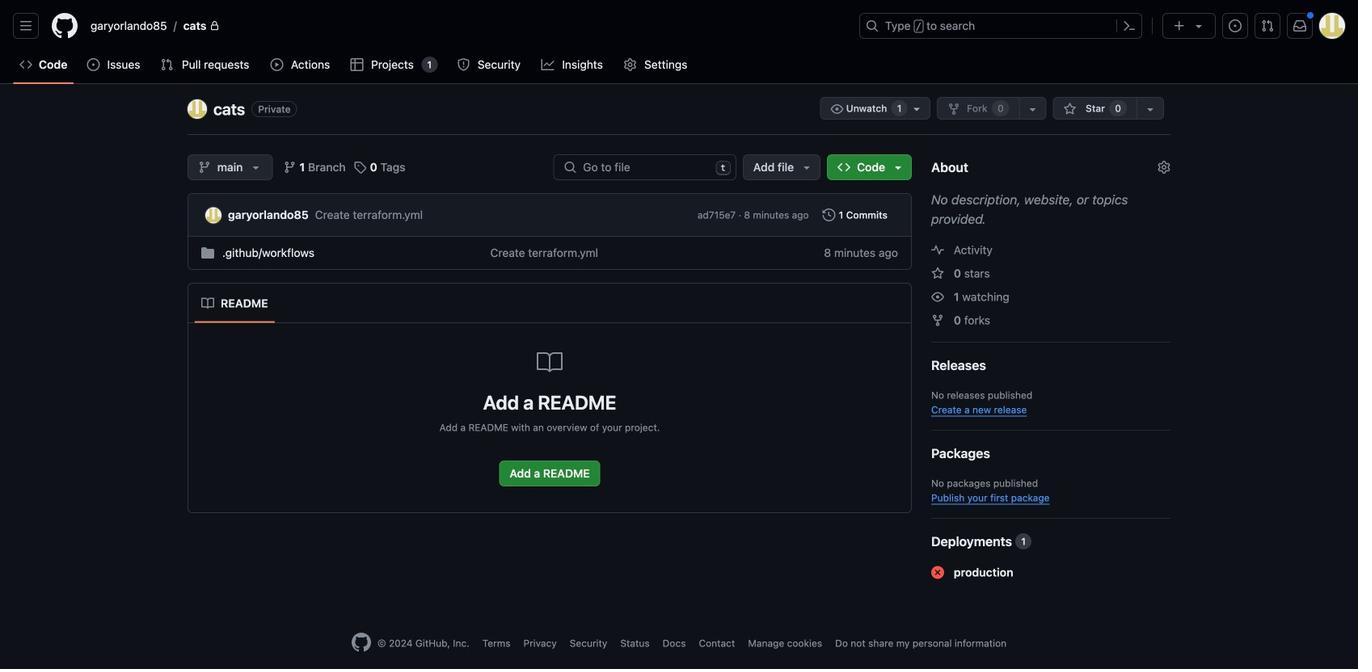 Task type: describe. For each thing, give the bounding box(es) containing it.
star image
[[932, 267, 945, 280]]

table image
[[351, 58, 364, 71]]

x circle fill image
[[932, 567, 945, 579]]

notifications image
[[1294, 19, 1307, 32]]

shield image
[[457, 58, 470, 71]]

pulse image
[[932, 244, 945, 257]]

star image
[[1064, 103, 1077, 116]]

issue opened image for rightmost git pull request image
[[1229, 19, 1242, 32]]

command palette image
[[1123, 19, 1136, 32]]

0 vertical spatial homepage image
[[52, 13, 78, 39]]

issue opened image for git pull request image to the left
[[87, 58, 100, 71]]

owner avatar image
[[188, 99, 207, 119]]

0 horizontal spatial git pull request image
[[161, 58, 174, 71]]

repo forked image
[[932, 314, 945, 327]]

add this repository to a list image
[[1144, 103, 1157, 116]]

history image
[[823, 209, 836, 222]]

1 git branch image from the left
[[198, 161, 211, 174]]

gear image
[[624, 58, 637, 71]]

1 vertical spatial homepage image
[[352, 633, 371, 653]]

garyorlando85 image
[[205, 208, 222, 224]]

2 horizontal spatial triangle down image
[[1193, 19, 1206, 32]]

code image
[[19, 58, 32, 71]]



Task type: locate. For each thing, give the bounding box(es) containing it.
issue opened image right "plus" image
[[1229, 19, 1242, 32]]

eye image
[[932, 291, 945, 304]]

plus image
[[1173, 19, 1186, 32]]

search image
[[564, 161, 577, 174]]

2 git branch image from the left
[[283, 161, 296, 174]]

1 horizontal spatial issue opened image
[[1229, 19, 1242, 32]]

1 horizontal spatial homepage image
[[352, 633, 371, 653]]

see your forks of this repository image
[[1027, 103, 1040, 116]]

directory image
[[201, 247, 214, 260]]

graph image
[[542, 58, 554, 71]]

eye image
[[831, 103, 844, 116]]

edit repository metadata image
[[1158, 161, 1171, 174]]

1 horizontal spatial git pull request image
[[1262, 19, 1275, 32]]

Go to file text field
[[583, 155, 709, 180]]

0 horizontal spatial issue opened image
[[87, 58, 100, 71]]

code image
[[838, 161, 851, 174]]

repo forked image
[[948, 103, 961, 116]]

git branch image up garyorlando85 image
[[198, 161, 211, 174]]

0 horizontal spatial triangle down image
[[249, 161, 262, 174]]

0 horizontal spatial homepage image
[[52, 13, 78, 39]]

0 horizontal spatial git branch image
[[198, 161, 211, 174]]

lock image
[[210, 21, 219, 31]]

0 users starred this repository element
[[1110, 100, 1127, 116]]

homepage image
[[52, 13, 78, 39], [352, 633, 371, 653]]

issue opened image
[[1229, 19, 1242, 32], [87, 58, 100, 71]]

book image
[[201, 297, 214, 310]]

triangle down image
[[801, 161, 814, 174]]

1 horizontal spatial git branch image
[[283, 161, 296, 174]]

tag image
[[354, 161, 367, 174]]

0 vertical spatial issue opened image
[[1229, 19, 1242, 32]]

play image
[[271, 58, 284, 71]]

1 horizontal spatial triangle down image
[[892, 161, 905, 174]]

issue opened image right code image
[[87, 58, 100, 71]]

0 vertical spatial git pull request image
[[1262, 19, 1275, 32]]

triangle down image
[[1193, 19, 1206, 32], [249, 161, 262, 174], [892, 161, 905, 174]]

1 vertical spatial issue opened image
[[87, 58, 100, 71]]

1 vertical spatial git pull request image
[[161, 58, 174, 71]]

git branch image
[[198, 161, 211, 174], [283, 161, 296, 174]]

list
[[84, 13, 850, 39]]

git pull request image
[[1262, 19, 1275, 32], [161, 58, 174, 71]]

git branch image left "tag" icon on the top of the page
[[283, 161, 296, 174]]



Task type: vqa. For each thing, say whether or not it's contained in the screenshot.
the Add this repository to a list image
yes



